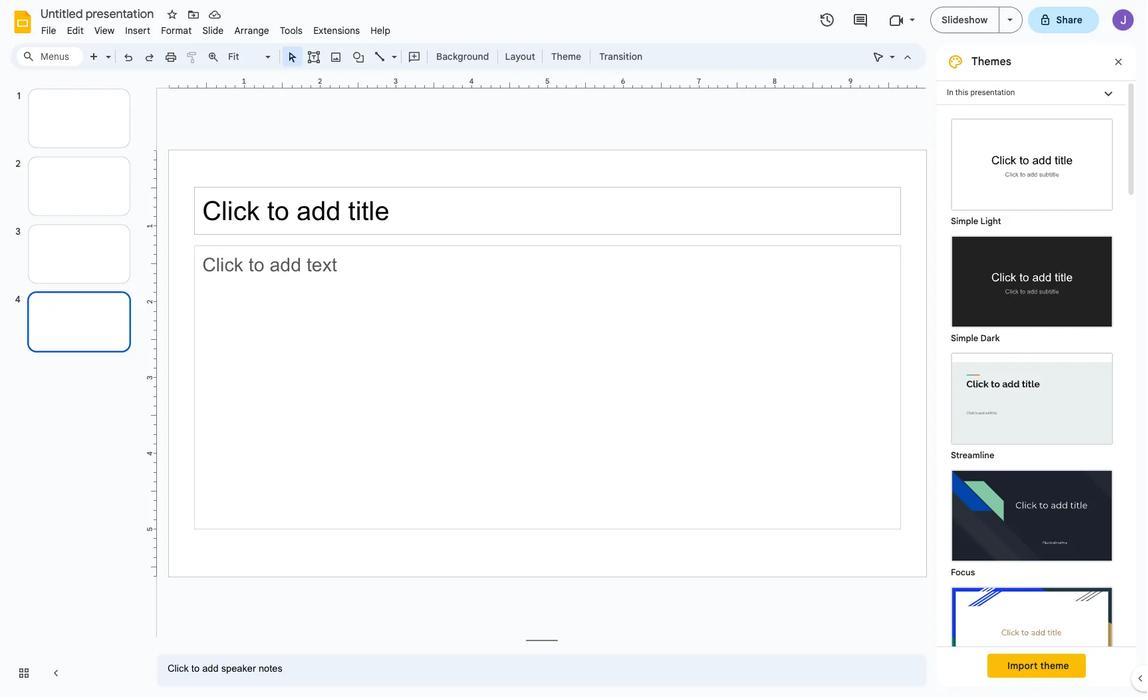Task type: vqa. For each thing, say whether or not it's contained in the screenshot.
Import theme
yes



Task type: locate. For each thing, give the bounding box(es) containing it.
simple
[[951, 216, 979, 227], [951, 333, 979, 344]]

Rename text field
[[36, 5, 162, 21]]

new slide with layout image
[[102, 48, 111, 53]]

simple inside simple light "option"
[[951, 216, 979, 227]]

mode and view toolbar
[[868, 43, 919, 70]]

Zoom text field
[[226, 47, 263, 66]]

simple inside simple dark option
[[951, 333, 979, 344]]

insert
[[125, 25, 150, 37]]

select line image
[[389, 48, 397, 53]]

transition button
[[594, 47, 649, 67]]

themes
[[972, 55, 1012, 69]]

1 simple from the top
[[951, 216, 979, 227]]

option group inside themes section
[[937, 105, 1126, 697]]

focus
[[951, 567, 976, 578]]

0 vertical spatial simple
[[951, 216, 979, 227]]

insert menu item
[[120, 23, 156, 39]]

transition
[[600, 51, 643, 63]]

option group
[[937, 105, 1126, 697]]

themes application
[[0, 0, 1148, 697]]

file
[[41, 25, 56, 37]]

navigation
[[0, 75, 146, 697]]

simple left the dark
[[951, 333, 979, 344]]

tools menu item
[[275, 23, 308, 39]]

edit
[[67, 25, 84, 37]]

option group containing simple light
[[937, 105, 1126, 697]]

menu bar banner
[[0, 0, 1148, 697]]

dark
[[981, 333, 1000, 344]]

arrange
[[234, 25, 269, 37]]

Shift radio
[[945, 580, 1120, 697]]

in
[[947, 88, 954, 97]]

presentation options image
[[1008, 19, 1013, 21]]

simple light
[[951, 216, 1002, 227]]

theme
[[1041, 660, 1070, 672]]

view menu item
[[89, 23, 120, 39]]

simple left light
[[951, 216, 979, 227]]

arrange menu item
[[229, 23, 275, 39]]

2 simple from the top
[[951, 333, 979, 344]]

slideshow button
[[931, 7, 1000, 33]]

simple dark
[[951, 333, 1000, 344]]

menu bar
[[36, 17, 396, 39]]

1 vertical spatial simple
[[951, 333, 979, 344]]

menu bar containing file
[[36, 17, 396, 39]]

theme
[[552, 51, 582, 63]]

this
[[956, 88, 969, 97]]

import
[[1008, 660, 1038, 672]]

tools
[[280, 25, 303, 37]]



Task type: describe. For each thing, give the bounding box(es) containing it.
in this presentation tab
[[937, 81, 1126, 105]]

format
[[161, 25, 192, 37]]

theme button
[[546, 47, 588, 67]]

import theme button
[[988, 654, 1086, 678]]

menu bar inside menu bar 'banner'
[[36, 17, 396, 39]]

Menus field
[[17, 47, 83, 66]]

slide
[[203, 25, 224, 37]]

simple for simple light
[[951, 216, 979, 227]]

share button
[[1028, 7, 1100, 33]]

shift image
[[953, 588, 1112, 678]]

file menu item
[[36, 23, 62, 39]]

streamline
[[951, 450, 995, 461]]

Streamline radio
[[945, 346, 1120, 463]]

extensions menu item
[[308, 23, 365, 39]]

view
[[94, 25, 115, 37]]

Focus radio
[[945, 463, 1120, 580]]

light
[[981, 216, 1002, 227]]

in this presentation
[[947, 88, 1016, 97]]

simple for simple dark
[[951, 333, 979, 344]]

format menu item
[[156, 23, 197, 39]]

share
[[1057, 14, 1083, 26]]

import theme
[[1008, 660, 1070, 672]]

background
[[436, 51, 489, 63]]

Zoom field
[[224, 47, 277, 67]]

slide menu item
[[197, 23, 229, 39]]

themes section
[[937, 43, 1137, 697]]

extensions
[[313, 25, 360, 37]]

background button
[[430, 47, 495, 67]]

edit menu item
[[62, 23, 89, 39]]

Simple Light radio
[[945, 112, 1120, 697]]

insert image image
[[328, 47, 344, 66]]

presentation
[[971, 88, 1016, 97]]

shape image
[[351, 47, 366, 66]]

slideshow
[[942, 14, 988, 26]]

Star checkbox
[[163, 5, 182, 24]]

help
[[371, 25, 391, 37]]

main toolbar
[[82, 47, 649, 67]]

Simple Dark radio
[[945, 229, 1120, 346]]

navigation inside themes application
[[0, 75, 146, 697]]

help menu item
[[365, 23, 396, 39]]

layout button
[[501, 47, 540, 67]]

layout
[[505, 51, 536, 63]]



